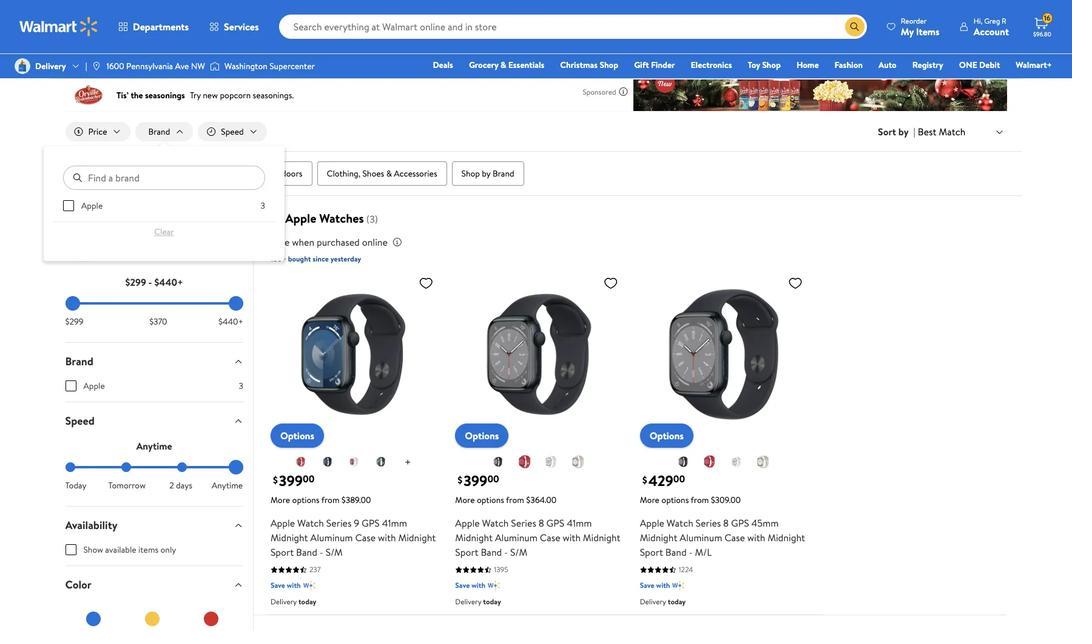 Task type: describe. For each thing, give the bounding box(es) containing it.
8 for 399
[[539, 517, 544, 530]]

m/l
[[695, 546, 712, 559]]

$96.80
[[1034, 30, 1052, 38]]

speed inside sort and filter section element
[[221, 126, 244, 138]]

show
[[83, 544, 103, 556]]

brand button inside sort and filter section element
[[135, 122, 193, 142]]

Walmart Site-Wide search field
[[279, 15, 867, 39]]

2 days
[[170, 480, 192, 492]]

gift finder link
[[629, 58, 681, 72]]

delivery for apple watch series 8 gps 41mm midnight aluminum case with midnight sport band - s/m
[[455, 597, 482, 607]]

silver image for 399
[[545, 455, 559, 470]]

+ button
[[395, 453, 421, 473]]

1 vertical spatial brand button
[[56, 343, 253, 380]]

apple watch series 8 gps 41mm midnight aluminum case with midnight sport band - s/m image
[[455, 271, 623, 439]]

2 midnight image from the left
[[676, 455, 691, 470]]

one
[[960, 59, 978, 71]]

sort by |
[[878, 125, 916, 138]]

1 midnight image from the left
[[320, 455, 335, 470]]

$389.00
[[342, 494, 371, 507]]

00 for apple watch series 9 gps 41mm midnight aluminum case with midnight sport band - s/m
[[303, 473, 315, 486]]

1 midnight from the left
[[271, 531, 308, 545]]

sport for apple watch series 8 gps 45mm midnight aluminum case with midnight sport band - m/l
[[640, 546, 664, 559]]

washington
[[225, 60, 268, 72]]

brand inside shop by brand link
[[493, 168, 515, 180]]

toy
[[748, 59, 761, 71]]

services
[[224, 20, 259, 33]]

sports & outdoors link
[[224, 162, 312, 186]]

gps for apple watch series 9 gps 41mm midnight aluminum case with midnight sport band - s/m
[[362, 517, 380, 530]]

band for apple watch series 8 gps 41mm midnight aluminum case with midnight sport band - s/m
[[481, 546, 502, 559]]

washington supercenter
[[225, 60, 315, 72]]

auto link
[[874, 58, 903, 72]]

availability tab
[[56, 507, 253, 544]]

price inside sort and filter section element
[[88, 126, 107, 138]]

starlight image for 399
[[572, 455, 586, 470]]

delivery for apple watch series 9 gps 41mm midnight aluminum case with midnight sport band - s/m
[[271, 597, 297, 607]]

$ for apple watch series 9 gps 41mm midnight aluminum case with midnight sport band - s/m
[[273, 473, 278, 487]]

shop for toy shop
[[763, 59, 781, 71]]

auto
[[879, 59, 897, 71]]

series for apple watch series 8 gps 41mm midnight aluminum case with midnight sport band - s/m
[[511, 517, 537, 530]]

s/m for 9
[[326, 546, 343, 559]]

$364.00
[[526, 494, 557, 507]]

delivery today for apple watch series 9 gps 41mm midnight aluminum case with midnight sport band - s/m
[[271, 597, 317, 607]]

yesterday
[[331, 254, 361, 264]]

jewelry
[[75, 168, 103, 180]]

deals link
[[428, 58, 459, 72]]

all apple watches (3)
[[268, 210, 378, 226]]

100+
[[271, 254, 286, 264]]

pennsylvania
[[126, 60, 173, 72]]

today
[[65, 480, 87, 492]]

 image for 1600 pennsylvania ave nw
[[92, 61, 102, 71]]

speed tab
[[56, 403, 253, 440]]

1 vertical spatial price
[[268, 236, 290, 249]]

0 horizontal spatial shop
[[462, 168, 480, 180]]

options link for 429
[[640, 424, 694, 448]]

my
[[901, 25, 914, 38]]

more for apple watch series 9 gps 41mm midnight aluminum case with midnight sport band - s/m
[[271, 494, 290, 507]]

case for apple watch series 8 gps 45mm midnight aluminum case with midnight sport band - m/l
[[725, 531, 745, 545]]

hi, greg r account
[[974, 15, 1010, 38]]

options for 399
[[465, 429, 499, 443]]

0 vertical spatial |
[[85, 60, 87, 72]]

$ for apple watch series 8 gps 45mm midnight aluminum case with midnight sport band - m/l
[[643, 473, 648, 487]]

save with for apple watch series 8 gps 41mm midnight aluminum case with midnight sport band - s/m
[[455, 581, 486, 591]]

(3)
[[366, 213, 378, 226]]

& inside 'link'
[[386, 168, 392, 180]]

apple inside apple watch series 9 gps 41mm midnight aluminum case with midnight sport band - s/m
[[271, 517, 295, 530]]

(product)red image
[[294, 455, 308, 470]]

apple inside apple watch series 8 gps 45mm midnight aluminum case with midnight sport band - m/l
[[640, 517, 665, 530]]

$ 429 00
[[643, 471, 685, 491]]

Show available items only checkbox
[[65, 545, 76, 556]]

Find a brand search field
[[63, 166, 265, 190]]

price button for sort and filter section element
[[65, 122, 130, 142]]

$299 for $299 - $440+
[[125, 276, 146, 289]]

clear
[[154, 226, 174, 238]]

0 vertical spatial speed button
[[198, 122, 267, 142]]

aluminum for apple watch series 9 gps 41mm midnight aluminum case with midnight sport band - s/m
[[311, 531, 353, 545]]

availability button
[[56, 507, 253, 544]]

departments
[[133, 20, 189, 33]]

silver image
[[374, 455, 388, 470]]

delivery for apple watch series 8 gps 45mm midnight aluminum case with midnight sport band - m/l
[[640, 597, 666, 607]]

more for apple watch series 8 gps 45mm midnight aluminum case with midnight sport band - m/l
[[640, 494, 660, 507]]

grocery & essentials link
[[464, 58, 550, 72]]

none radio inside how fast do you want your order? option group
[[178, 463, 187, 472]]

options for apple watch series 8 gps 41mm midnight aluminum case with midnight sport band - s/m
[[477, 494, 504, 507]]

series for apple watch series 9 gps 41mm midnight aluminum case with midnight sport band - s/m
[[326, 517, 352, 530]]

0 horizontal spatial 3
[[239, 380, 243, 392]]

accessories
[[394, 168, 437, 180]]

 image for delivery
[[15, 58, 30, 74]]

shop by brand
[[462, 168, 515, 180]]

case for apple watch series 8 gps 41mm midnight aluminum case with midnight sport band - s/m
[[540, 531, 561, 545]]

sports & outdoors
[[234, 168, 303, 180]]

9
[[354, 517, 360, 530]]

supercenter
[[270, 60, 315, 72]]

delivery today for apple watch series 8 gps 41mm midnight aluminum case with midnight sport band - s/m
[[455, 597, 501, 607]]

1395
[[494, 565, 509, 575]]

finder
[[651, 59, 675, 71]]

christmas shop
[[561, 59, 619, 71]]

walmart+ link
[[1011, 58, 1058, 72]]

Search search field
[[279, 15, 867, 39]]

walmart plus image for apple watch series 9 gps 41mm midnight aluminum case with midnight sport band - s/m
[[303, 580, 315, 592]]

sort
[[878, 125, 897, 138]]

shop for christmas shop
[[600, 59, 619, 71]]

1224
[[679, 565, 694, 575]]

sponsored
[[583, 87, 616, 97]]

grocery
[[469, 59, 499, 71]]

when
[[292, 236, 315, 249]]

1 options from the left
[[280, 429, 315, 443]]

today for apple watch series 8 gps 41mm midnight aluminum case with midnight sport band - s/m
[[483, 597, 501, 607]]

add to favorites list, apple watch series 9 gps 41mm midnight aluminum case with midnight sport band - s/m image
[[419, 276, 434, 291]]

0 horizontal spatial anytime
[[136, 440, 172, 453]]

save for apple watch series 9 gps 41mm midnight aluminum case with midnight sport band - s/m
[[271, 581, 285, 591]]

1600 pennsylvania ave nw
[[107, 60, 205, 72]]

price tab
[[56, 239, 253, 276]]

from for apple watch series 8 gps 41mm midnight aluminum case with midnight sport band - s/m
[[506, 494, 524, 507]]

greg
[[985, 15, 1001, 26]]

16
[[1045, 13, 1051, 23]]

today for apple watch series 9 gps 41mm midnight aluminum case with midnight sport band - s/m
[[299, 597, 317, 607]]

midnight image
[[491, 455, 506, 470]]

red image
[[518, 455, 533, 470]]

5 midnight from the left
[[640, 531, 678, 545]]

gift finder
[[634, 59, 675, 71]]

band for apple watch series 9 gps 41mm midnight aluminum case with midnight sport band - s/m
[[296, 546, 317, 559]]

1600
[[107, 60, 124, 72]]

gps for apple watch series 8 gps 45mm midnight aluminum case with midnight sport band - m/l
[[731, 517, 750, 530]]

color tab
[[56, 566, 253, 603]]

r
[[1002, 15, 1007, 26]]

45mm
[[752, 517, 779, 530]]

41mm for 9
[[382, 517, 407, 530]]

with inside apple watch series 9 gps 41mm midnight aluminum case with midnight sport band - s/m
[[378, 531, 396, 545]]

pink image
[[347, 455, 362, 470]]

- for apple watch series 8 gps 45mm midnight aluminum case with midnight sport band - m/l
[[689, 546, 693, 559]]

apple watch series 8 gps 41mm midnight aluminum case with midnight sport band - s/m
[[455, 517, 621, 559]]

only
[[161, 544, 176, 556]]

options for 429
[[650, 429, 684, 443]]

add to favorites list, apple watch series 8 gps 41mm midnight aluminum case with midnight sport band - s/m image
[[604, 276, 618, 291]]

starlight image for 429
[[756, 455, 771, 470]]

legal information image
[[393, 237, 402, 247]]

deals
[[433, 59, 453, 71]]

00 for apple watch series 8 gps 45mm midnight aluminum case with midnight sport band - m/l
[[674, 473, 685, 486]]

delivery today for apple watch series 8 gps 45mm midnight aluminum case with midnight sport band - m/l
[[640, 597, 686, 607]]

add to favorites list, apple watch series 8 gps 45mm midnight aluminum case with midnight sport band - m/l image
[[789, 276, 803, 291]]

registry link
[[907, 58, 949, 72]]

home
[[797, 59, 819, 71]]

best
[[918, 125, 937, 138]]

christmas shop link
[[555, 58, 624, 72]]

watch for apple watch series 9 gps 41mm midnight aluminum case with midnight sport band - s/m
[[298, 517, 324, 530]]

429
[[649, 471, 674, 491]]

since
[[313, 254, 329, 264]]

sport for apple watch series 8 gps 41mm midnight aluminum case with midnight sport band - s/m
[[455, 546, 479, 559]]

$309.00
[[711, 494, 741, 507]]

sports
[[234, 168, 257, 180]]

color button
[[56, 566, 253, 603]]

more options from $364.00
[[455, 494, 557, 507]]

brand for brand 'dropdown button' in sort and filter section element
[[148, 126, 170, 138]]

departments button
[[108, 12, 199, 41]]

match
[[939, 125, 966, 138]]

s/m for 8
[[511, 546, 528, 559]]

2 midnight from the left
[[398, 531, 436, 545]]

Tomorrow radio
[[121, 463, 131, 472]]

save for apple watch series 8 gps 45mm midnight aluminum case with midnight sport band - m/l
[[640, 581, 655, 591]]

christmas
[[561, 59, 598, 71]]

- up $441 range field
[[148, 276, 152, 289]]

reorder my items
[[901, 15, 940, 38]]

100+ bought since yesterday
[[271, 254, 361, 264]]

electronics
[[691, 59, 732, 71]]

& for jewelry
[[105, 168, 111, 180]]

apple watch series 9 gps 41mm midnight aluminum case with midnight sport band - s/m image
[[271, 271, 438, 439]]

show available items only
[[83, 544, 176, 556]]

price when purchased online
[[268, 236, 388, 249]]

reorder
[[901, 15, 927, 26]]

jewelry & watches
[[75, 168, 144, 180]]

best match
[[918, 125, 966, 138]]

one debit link
[[954, 58, 1006, 72]]

items
[[917, 25, 940, 38]]



Task type: vqa. For each thing, say whether or not it's contained in the screenshot.
Print
no



Task type: locate. For each thing, give the bounding box(es) containing it.
case inside apple watch series 8 gps 41mm midnight aluminum case with midnight sport band - s/m
[[540, 531, 561, 545]]

delivery
[[35, 60, 66, 72], [271, 597, 297, 607], [455, 597, 482, 607], [640, 597, 666, 607]]

$ 399 00 for apple watch series 9 gps 41mm midnight aluminum case with midnight sport band - s/m
[[273, 471, 315, 491]]

2 options from the left
[[465, 429, 499, 443]]

Anytime radio
[[234, 463, 243, 472]]

1 399 from the left
[[279, 471, 303, 491]]

1 silver image from the left
[[545, 455, 559, 470]]

& right sports
[[259, 168, 265, 180]]

case inside apple watch series 9 gps 41mm midnight aluminum case with midnight sport band - s/m
[[355, 531, 376, 545]]

walmart plus image down 1224
[[673, 580, 685, 592]]

account
[[974, 25, 1010, 38]]

2 horizontal spatial watch
[[667, 517, 694, 530]]

1 horizontal spatial series
[[511, 517, 537, 530]]

|
[[85, 60, 87, 72], [914, 125, 916, 138]]

speed up the today radio
[[65, 413, 95, 429]]

speed button up sports
[[198, 122, 267, 142]]

0 horizontal spatial options
[[292, 494, 320, 507]]

sport for apple watch series 9 gps 41mm midnight aluminum case with midnight sport band - s/m
[[271, 546, 294, 559]]

2 options from the left
[[477, 494, 504, 507]]

availability
[[65, 518, 118, 533]]

options up midnight image at the left bottom of the page
[[465, 429, 499, 443]]

1 walmart plus image from the left
[[303, 580, 315, 592]]

one debit
[[960, 59, 1001, 71]]

options up $ 429 00
[[650, 429, 684, 443]]

1 horizontal spatial band
[[481, 546, 502, 559]]

1 $ from the left
[[273, 473, 278, 487]]

0 horizontal spatial $ 399 00
[[273, 471, 315, 491]]

2 $ 399 00 from the left
[[458, 471, 499, 491]]

0 vertical spatial brand
[[148, 126, 170, 138]]

0 horizontal spatial walmart plus image
[[303, 580, 315, 592]]

watch for apple watch series 8 gps 45mm midnight aluminum case with midnight sport band - m/l
[[667, 517, 694, 530]]

1 sport from the left
[[271, 546, 294, 559]]

delivery today down 1224
[[640, 597, 686, 607]]

$ left 429
[[643, 473, 648, 487]]

services button
[[199, 12, 269, 41]]

3 sport from the left
[[640, 546, 664, 559]]

more for apple watch series 8 gps 41mm midnight aluminum case with midnight sport band - s/m
[[455, 494, 475, 507]]

ad disclaimer and feedback for skylinedisplayad image
[[619, 87, 629, 97]]

00 down (product)red image
[[303, 473, 315, 486]]

$299 - $440+
[[125, 276, 183, 289]]

brand button up find a brand search field
[[135, 122, 193, 142]]

brand tab
[[56, 343, 253, 380]]

0 horizontal spatial by
[[482, 168, 491, 180]]

today
[[299, 597, 317, 607], [483, 597, 501, 607], [668, 597, 686, 607]]

gps
[[362, 517, 380, 530], [547, 517, 565, 530], [731, 517, 750, 530]]

clothing, shoes & accessories
[[327, 168, 437, 180]]

price button inside sort and filter section element
[[65, 122, 130, 142]]

sport inside apple watch series 8 gps 41mm midnight aluminum case with midnight sport band - s/m
[[455, 546, 479, 559]]

1 vertical spatial brand
[[493, 168, 515, 180]]

3 delivery today from the left
[[640, 597, 686, 607]]

2 horizontal spatial aluminum
[[680, 531, 723, 545]]

2 horizontal spatial options link
[[640, 424, 694, 448]]

1 more from the left
[[271, 494, 290, 507]]

gps right '9'
[[362, 517, 380, 530]]

by inside sort and filter section element
[[899, 125, 909, 138]]

s/m down more options from $364.00
[[511, 546, 528, 559]]

399
[[279, 471, 303, 491], [464, 471, 488, 491]]

from
[[322, 494, 340, 507], [506, 494, 524, 507], [691, 494, 709, 507]]

1 horizontal spatial speed
[[221, 126, 244, 138]]

brand
[[148, 126, 170, 138], [493, 168, 515, 180], [65, 354, 93, 369]]

case
[[355, 531, 376, 545], [540, 531, 561, 545], [725, 531, 745, 545]]

anytime up how fast do you want your order? option group
[[136, 440, 172, 453]]

aluminum for apple watch series 8 gps 41mm midnight aluminum case with midnight sport band - s/m
[[495, 531, 538, 545]]

delivery today down 237
[[271, 597, 317, 607]]

2 399 from the left
[[464, 471, 488, 491]]

today down 1395
[[483, 597, 501, 607]]

band up 1395
[[481, 546, 502, 559]]

series down $364.00
[[511, 517, 537, 530]]

2 00 from the left
[[488, 473, 499, 486]]

sort and filter section element
[[51, 112, 1022, 151]]

midnight image left "pink" image
[[320, 455, 335, 470]]

1 case from the left
[[355, 531, 376, 545]]

with inside apple watch series 8 gps 45mm midnight aluminum case with midnight sport band - m/l
[[748, 531, 766, 545]]

$ 399 00
[[273, 471, 315, 491], [458, 471, 499, 491]]

watches for apple
[[319, 210, 364, 226]]

best match button
[[916, 124, 1007, 140]]

2 save with from the left
[[455, 581, 486, 591]]

days
[[176, 480, 192, 492]]

electronics link
[[686, 58, 738, 72]]

band inside apple watch series 9 gps 41mm midnight aluminum case with midnight sport band - s/m
[[296, 546, 317, 559]]

red image
[[703, 455, 717, 470]]

starlight image
[[572, 455, 586, 470], [756, 455, 771, 470]]

1 41mm from the left
[[382, 517, 407, 530]]

items
[[138, 544, 159, 556]]

anytime inside how fast do you want your order? option group
[[212, 480, 243, 492]]

how fast do you want your order? option group
[[65, 463, 243, 492]]

2 vertical spatial brand
[[65, 354, 93, 369]]

options up (product)red image
[[280, 429, 315, 443]]

options link up (product)red image
[[271, 424, 324, 448]]

speed
[[221, 126, 244, 138], [65, 413, 95, 429]]

1 horizontal spatial options link
[[455, 424, 509, 448]]

- inside apple watch series 8 gps 45mm midnight aluminum case with midnight sport band - m/l
[[689, 546, 693, 559]]

1 horizontal spatial $299
[[125, 276, 146, 289]]

237
[[310, 565, 321, 575]]

watches for &
[[113, 168, 144, 180]]

ave
[[175, 60, 189, 72]]

hi,
[[974, 15, 983, 26]]

s/m
[[326, 546, 343, 559], [511, 546, 528, 559]]

1 horizontal spatial gps
[[547, 517, 565, 530]]

0 horizontal spatial 41mm
[[382, 517, 407, 530]]

& for sports
[[259, 168, 265, 180]]

grocery & essentials
[[469, 59, 545, 71]]

3 today from the left
[[668, 597, 686, 607]]

watch inside apple watch series 8 gps 45mm midnight aluminum case with midnight sport band - m/l
[[667, 517, 694, 530]]

1 gps from the left
[[362, 517, 380, 530]]

 image down the walmart image
[[15, 58, 30, 74]]

$ 399 00 down midnight image at the left bottom of the page
[[458, 471, 499, 491]]

1 save from the left
[[271, 581, 285, 591]]

watches
[[113, 168, 144, 180], [319, 210, 364, 226]]

2 horizontal spatial gps
[[731, 517, 750, 530]]

color
[[65, 577, 92, 593]]

home link
[[792, 58, 825, 72]]

3 from from the left
[[691, 494, 709, 507]]

0 horizontal spatial options link
[[271, 424, 324, 448]]

tomorrow
[[108, 480, 146, 492]]

silver image for 429
[[730, 455, 744, 470]]

aluminum up m/l
[[680, 531, 723, 545]]

1 8 from the left
[[539, 517, 544, 530]]

aluminum inside apple watch series 9 gps 41mm midnight aluminum case with midnight sport band - s/m
[[311, 531, 353, 545]]

2 horizontal spatial series
[[696, 517, 721, 530]]

0 horizontal spatial options
[[280, 429, 315, 443]]

8
[[539, 517, 544, 530], [724, 517, 729, 530]]

aluminum
[[311, 531, 353, 545], [495, 531, 538, 545], [680, 531, 723, 545]]

case down '9'
[[355, 531, 376, 545]]

2 sport from the left
[[455, 546, 479, 559]]

3 series from the left
[[696, 517, 721, 530]]

2 $ from the left
[[458, 473, 463, 487]]

1 horizontal spatial case
[[540, 531, 561, 545]]

$ 399 00 for apple watch series 8 gps 41mm midnight aluminum case with midnight sport band - s/m
[[458, 471, 499, 491]]

jewelry & watches link
[[65, 162, 154, 186]]

6 midnight from the left
[[768, 531, 806, 545]]

2 more from the left
[[455, 494, 475, 507]]

1 vertical spatial price button
[[56, 239, 253, 276]]

color group
[[65, 603, 243, 631]]

walmart plus image down 237
[[303, 580, 315, 592]]

0 horizontal spatial 00
[[303, 473, 315, 486]]

1 horizontal spatial aluminum
[[495, 531, 538, 545]]

1 horizontal spatial save
[[455, 581, 470, 591]]

walmart plus image
[[303, 580, 315, 592], [488, 580, 500, 592], [673, 580, 685, 592]]

& right grocery
[[501, 59, 507, 71]]

0 vertical spatial price
[[88, 126, 107, 138]]

2 band from the left
[[481, 546, 502, 559]]

0 horizontal spatial sport
[[271, 546, 294, 559]]

1 vertical spatial watches
[[319, 210, 364, 226]]

0 horizontal spatial silver image
[[545, 455, 559, 470]]

399 down (product)red image
[[279, 471, 303, 491]]

0 horizontal spatial gps
[[362, 517, 380, 530]]

series down $309.00
[[696, 517, 721, 530]]

3 more from the left
[[640, 494, 660, 507]]

2 s/m from the left
[[511, 546, 528, 559]]

clothing,
[[327, 168, 361, 180]]

options link
[[271, 424, 324, 448], [455, 424, 509, 448], [640, 424, 694, 448]]

1 s/m from the left
[[326, 546, 343, 559]]

s/m down 'more options from $389.00'
[[326, 546, 343, 559]]

0 vertical spatial watches
[[113, 168, 144, 180]]

save with
[[271, 581, 301, 591], [455, 581, 486, 591], [640, 581, 670, 591]]

1 horizontal spatial brand
[[148, 126, 170, 138]]

bought
[[288, 254, 311, 264]]

options link for 399
[[455, 424, 509, 448]]

3 00 from the left
[[674, 473, 685, 486]]

1 horizontal spatial 399
[[464, 471, 488, 491]]

3 aluminum from the left
[[680, 531, 723, 545]]

gps inside apple watch series 8 gps 41mm midnight aluminum case with midnight sport band - s/m
[[547, 517, 565, 530]]

band for apple watch series 8 gps 45mm midnight aluminum case with midnight sport band - m/l
[[666, 546, 687, 559]]

1 options from the left
[[292, 494, 320, 507]]

sport inside apple watch series 9 gps 41mm midnight aluminum case with midnight sport band - s/m
[[271, 546, 294, 559]]

silver image right red image
[[545, 455, 559, 470]]

watch down the more options from $309.00
[[667, 517, 694, 530]]

nw
[[191, 60, 205, 72]]

2
[[170, 480, 174, 492]]

3 save with from the left
[[640, 581, 670, 591]]

3 options from the left
[[650, 429, 684, 443]]

brand inside 'brand' tab
[[65, 354, 93, 369]]

$ 399 00 down (product)red image
[[273, 471, 315, 491]]

0 horizontal spatial $
[[273, 473, 278, 487]]

band inside apple watch series 8 gps 45mm midnight aluminum case with midnight sport band - m/l
[[666, 546, 687, 559]]

gift
[[634, 59, 649, 71]]

399 for apple watch series 8 gps 41mm midnight aluminum case with midnight sport band - s/m
[[464, 471, 488, 491]]

2 starlight image from the left
[[756, 455, 771, 470]]

1 horizontal spatial $440+
[[219, 316, 243, 328]]

0 vertical spatial price button
[[65, 122, 130, 142]]

2 options link from the left
[[455, 424, 509, 448]]

0 horizontal spatial today
[[299, 597, 317, 607]]

$441 range field
[[65, 302, 243, 305]]

1 horizontal spatial silver image
[[730, 455, 744, 470]]

1 horizontal spatial today
[[483, 597, 501, 607]]

2 horizontal spatial delivery today
[[640, 597, 686, 607]]

1 options link from the left
[[271, 424, 324, 448]]

2 delivery today from the left
[[455, 597, 501, 607]]

None radio
[[178, 463, 187, 472]]

41mm for 8
[[567, 517, 592, 530]]

1 vertical spatial by
[[482, 168, 491, 180]]

options for apple watch series 8 gps 45mm midnight aluminum case with midnight sport band - m/l
[[662, 494, 689, 507]]

3 watch from the left
[[667, 517, 694, 530]]

price inside price 'tab'
[[65, 250, 89, 265]]

None range field
[[65, 466, 243, 469]]

options link up midnight image at the left bottom of the page
[[455, 424, 509, 448]]

toy shop
[[748, 59, 781, 71]]

$370
[[149, 316, 167, 328]]

8 inside apple watch series 8 gps 41mm midnight aluminum case with midnight sport band - s/m
[[539, 517, 544, 530]]

2 save from the left
[[455, 581, 470, 591]]

| left best
[[914, 125, 916, 138]]

delivery today
[[271, 597, 317, 607], [455, 597, 501, 607], [640, 597, 686, 607]]

options link up $ 429 00
[[640, 424, 694, 448]]

3 midnight from the left
[[455, 531, 493, 545]]

- for apple watch series 8 gps 41mm midnight aluminum case with midnight sport band - s/m
[[505, 546, 508, 559]]

2 horizontal spatial sport
[[640, 546, 664, 559]]

by for shop
[[482, 168, 491, 180]]

- up 237
[[320, 546, 323, 559]]

midnight
[[271, 531, 308, 545], [398, 531, 436, 545], [455, 531, 493, 545], [583, 531, 621, 545], [640, 531, 678, 545], [768, 531, 806, 545]]

0 horizontal spatial save
[[271, 581, 285, 591]]

gps for apple watch series 8 gps 41mm midnight aluminum case with midnight sport band - s/m
[[547, 517, 565, 530]]

series for apple watch series 8 gps 45mm midnight aluminum case with midnight sport band - m/l
[[696, 517, 721, 530]]

1 horizontal spatial s/m
[[511, 546, 528, 559]]

| inside sort and filter section element
[[914, 125, 916, 138]]

watch for apple watch series 8 gps 41mm midnight aluminum case with midnight sport band - s/m
[[482, 517, 509, 530]]

2 walmart plus image from the left
[[488, 580, 500, 592]]

1 horizontal spatial 00
[[488, 473, 499, 486]]

 image right nw
[[210, 60, 220, 72]]

&
[[501, 59, 507, 71], [105, 168, 111, 180], [259, 168, 265, 180], [386, 168, 392, 180]]

brand for bottom brand 'dropdown button'
[[65, 354, 93, 369]]

aluminum up 237
[[311, 531, 353, 545]]

silver image right red icon
[[730, 455, 744, 470]]

1 vertical spatial 3
[[239, 380, 243, 392]]

with
[[378, 531, 396, 545], [563, 531, 581, 545], [748, 531, 766, 545], [287, 581, 301, 591], [472, 581, 486, 591], [657, 581, 670, 591]]

1 $ 399 00 from the left
[[273, 471, 315, 491]]

2 watch from the left
[[482, 517, 509, 530]]

1 horizontal spatial watch
[[482, 517, 509, 530]]

watches inside the jewelry & watches link
[[113, 168, 144, 180]]

watch inside apple watch series 9 gps 41mm midnight aluminum case with midnight sport band - s/m
[[298, 517, 324, 530]]

0 horizontal spatial 8
[[539, 517, 544, 530]]

watch down 'more options from $389.00'
[[298, 517, 324, 530]]

1 vertical spatial |
[[914, 125, 916, 138]]

aluminum up 1395
[[495, 531, 538, 545]]

& for grocery
[[501, 59, 507, 71]]

gps left '45mm'
[[731, 517, 750, 530]]

options down (product)red image
[[292, 494, 320, 507]]

2 today from the left
[[483, 597, 501, 607]]

1 horizontal spatial options
[[465, 429, 499, 443]]

3 options link from the left
[[640, 424, 694, 448]]

series inside apple watch series 8 gps 45mm midnight aluminum case with midnight sport band - m/l
[[696, 517, 721, 530]]

$299 for $299
[[65, 316, 83, 328]]

aluminum inside apple watch series 8 gps 41mm midnight aluminum case with midnight sport band - s/m
[[495, 531, 538, 545]]

None checkbox
[[65, 381, 76, 392]]

Today radio
[[65, 463, 75, 472]]

& right shoes
[[386, 168, 392, 180]]

search icon image
[[850, 22, 860, 32]]

1 vertical spatial anytime
[[212, 480, 243, 492]]

all
[[268, 210, 283, 226]]

band up 237
[[296, 546, 317, 559]]

gps inside apple watch series 9 gps 41mm midnight aluminum case with midnight sport band - s/m
[[362, 517, 380, 530]]

registry
[[913, 59, 944, 71]]

1 save with from the left
[[271, 581, 301, 591]]

1 horizontal spatial |
[[914, 125, 916, 138]]

case for apple watch series 9 gps 41mm midnight aluminum case with midnight sport band - s/m
[[355, 531, 376, 545]]

sport inside apple watch series 8 gps 45mm midnight aluminum case with midnight sport band - m/l
[[640, 546, 664, 559]]

$ up 'more options from $389.00'
[[273, 473, 278, 487]]

watch inside apple watch series 8 gps 41mm midnight aluminum case with midnight sport band - s/m
[[482, 517, 509, 530]]

gps down $364.00
[[547, 517, 565, 530]]

$ for apple watch series 8 gps 41mm midnight aluminum case with midnight sport band - s/m
[[458, 473, 463, 487]]

0 vertical spatial anytime
[[136, 440, 172, 453]]

2 gps from the left
[[547, 517, 565, 530]]

toy shop link
[[743, 58, 787, 72]]

0 horizontal spatial starlight image
[[572, 455, 586, 470]]

0 horizontal spatial brand
[[65, 354, 93, 369]]

2 from from the left
[[506, 494, 524, 507]]

case down $364.00
[[540, 531, 561, 545]]

purchased
[[317, 236, 360, 249]]

399 up more options from $364.00
[[464, 471, 488, 491]]

1 horizontal spatial from
[[506, 494, 524, 507]]

series inside apple watch series 9 gps 41mm midnight aluminum case with midnight sport band - s/m
[[326, 517, 352, 530]]

- inside apple watch series 8 gps 41mm midnight aluminum case with midnight sport band - s/m
[[505, 546, 508, 559]]

by
[[899, 125, 909, 138], [482, 168, 491, 180]]

speed button
[[198, 122, 267, 142], [56, 403, 253, 440]]

$299
[[125, 276, 146, 289], [65, 316, 83, 328]]

+
[[405, 455, 411, 470]]

1 band from the left
[[296, 546, 317, 559]]

1 starlight image from the left
[[572, 455, 586, 470]]

price button for price 'tab'
[[56, 239, 253, 276]]

0 horizontal spatial 399
[[279, 471, 303, 491]]

save with for apple watch series 9 gps 41mm midnight aluminum case with midnight sport band - s/m
[[271, 581, 301, 591]]

1 delivery today from the left
[[271, 597, 317, 607]]

3 band from the left
[[666, 546, 687, 559]]

 image left 1600
[[92, 61, 102, 71]]

walmart image
[[19, 17, 98, 36]]

watches up purchased
[[319, 210, 364, 226]]

- for apple watch series 9 gps 41mm midnight aluminum case with midnight sport band - s/m
[[320, 546, 323, 559]]

1 from from the left
[[322, 494, 340, 507]]

speed up sports
[[221, 126, 244, 138]]

from left $364.00
[[506, 494, 524, 507]]

shop up sponsored
[[600, 59, 619, 71]]

1 vertical spatial speed
[[65, 413, 95, 429]]

41mm inside apple watch series 9 gps 41mm midnight aluminum case with midnight sport band - s/m
[[382, 517, 407, 530]]

0 horizontal spatial aluminum
[[311, 531, 353, 545]]

2 horizontal spatial 00
[[674, 473, 685, 486]]

watch
[[298, 517, 324, 530], [482, 517, 509, 530], [667, 517, 694, 530]]

delivery today down 1395
[[455, 597, 501, 607]]

0 vertical spatial speed
[[221, 126, 244, 138]]

41mm
[[382, 517, 407, 530], [567, 517, 592, 530]]

today down 237
[[299, 597, 317, 607]]

3 save from the left
[[640, 581, 655, 591]]

watches right jewelry
[[113, 168, 144, 180]]

1 00 from the left
[[303, 473, 315, 486]]

price button down the clear
[[56, 239, 253, 276]]

case down $309.00
[[725, 531, 745, 545]]

0 horizontal spatial $299
[[65, 316, 83, 328]]

1 watch from the left
[[298, 517, 324, 530]]

price button up jewelry
[[65, 122, 130, 142]]

1 vertical spatial speed button
[[56, 403, 253, 440]]

options for apple watch series 9 gps 41mm midnight aluminum case with midnight sport band - s/m
[[292, 494, 320, 507]]

0 horizontal spatial midnight image
[[320, 455, 335, 470]]

1 horizontal spatial options
[[477, 494, 504, 507]]

shop right accessories
[[462, 168, 480, 180]]

from for apple watch series 8 gps 45mm midnight aluminum case with midnight sport band - m/l
[[691, 494, 709, 507]]

more options from $389.00
[[271, 494, 371, 507]]

case inside apple watch series 8 gps 45mm midnight aluminum case with midnight sport band - m/l
[[725, 531, 745, 545]]

2 horizontal spatial band
[[666, 546, 687, 559]]

anytime down anytime radio
[[212, 480, 243, 492]]

$ inside $ 429 00
[[643, 473, 648, 487]]

speed button up tomorrow radio
[[56, 403, 253, 440]]

- left m/l
[[689, 546, 693, 559]]

options down $ 429 00
[[662, 494, 689, 507]]

brand button down $370
[[56, 343, 253, 380]]

3 gps from the left
[[731, 517, 750, 530]]

band inside apple watch series 8 gps 41mm midnight aluminum case with midnight sport band - s/m
[[481, 546, 502, 559]]

0 horizontal spatial from
[[322, 494, 340, 507]]

series left '9'
[[326, 517, 352, 530]]

1 horizontal spatial starlight image
[[756, 455, 771, 470]]

41mm inside apple watch series 8 gps 41mm midnight aluminum case with midnight sport band - s/m
[[567, 517, 592, 530]]

1 horizontal spatial midnight image
[[676, 455, 691, 470]]

watch down more options from $364.00
[[482, 517, 509, 530]]

s/m inside apple watch series 9 gps 41mm midnight aluminum case with midnight sport band - s/m
[[326, 546, 343, 559]]

price button
[[65, 122, 130, 142], [56, 239, 253, 276]]

anytime
[[136, 440, 172, 453], [212, 480, 243, 492]]

from for apple watch series 9 gps 41mm midnight aluminum case with midnight sport band - s/m
[[322, 494, 340, 507]]

debit
[[980, 59, 1001, 71]]

brand inside sort and filter section element
[[148, 126, 170, 138]]

midnight image
[[320, 455, 335, 470], [676, 455, 691, 470]]

apple watch series 8 gps 45mm midnight aluminum case with midnight sport band - m/l
[[640, 517, 806, 559]]

options down midnight image at the left bottom of the page
[[477, 494, 504, 507]]

0 horizontal spatial s/m
[[326, 546, 343, 559]]

2 horizontal spatial  image
[[210, 60, 220, 72]]

8 inside apple watch series 8 gps 45mm midnight aluminum case with midnight sport band - m/l
[[724, 517, 729, 530]]

2 horizontal spatial today
[[668, 597, 686, 607]]

1 vertical spatial $440+
[[219, 316, 243, 328]]

2 horizontal spatial save with
[[640, 581, 670, 591]]

silver image
[[545, 455, 559, 470], [730, 455, 744, 470]]

1 horizontal spatial $ 399 00
[[458, 471, 499, 491]]

more options from $309.00
[[640, 494, 741, 507]]

save for apple watch series 8 gps 41mm midnight aluminum case with midnight sport band - s/m
[[455, 581, 470, 591]]

2 horizontal spatial walmart plus image
[[673, 580, 685, 592]]

0 horizontal spatial watches
[[113, 168, 144, 180]]

8 for 429
[[724, 517, 729, 530]]

2 silver image from the left
[[730, 455, 744, 470]]

walmart plus image for apple watch series 8 gps 45mm midnight aluminum case with midnight sport band - m/l
[[673, 580, 685, 592]]

2 case from the left
[[540, 531, 561, 545]]

2 horizontal spatial brand
[[493, 168, 515, 180]]

from left $309.00
[[691, 494, 709, 507]]

0 vertical spatial by
[[899, 125, 909, 138]]

00 for apple watch series 8 gps 41mm midnight aluminum case with midnight sport band - s/m
[[488, 473, 499, 486]]

- inside apple watch series 9 gps 41mm midnight aluminum case with midnight sport band - s/m
[[320, 546, 323, 559]]

shop right toy
[[763, 59, 781, 71]]

1 horizontal spatial 3
[[261, 200, 265, 212]]

speed inside tab
[[65, 413, 95, 429]]

aluminum inside apple watch series 8 gps 45mm midnight aluminum case with midnight sport band - m/l
[[680, 531, 723, 545]]

00 inside $ 429 00
[[674, 473, 685, 486]]

save
[[271, 581, 285, 591], [455, 581, 470, 591], [640, 581, 655, 591]]

8 down $364.00
[[539, 517, 544, 530]]

None checkbox
[[63, 200, 74, 211]]

series
[[326, 517, 352, 530], [511, 517, 537, 530], [696, 517, 721, 530]]

1 aluminum from the left
[[311, 531, 353, 545]]

1 series from the left
[[326, 517, 352, 530]]

starlight image right red icon
[[756, 455, 771, 470]]

- up 1395
[[505, 546, 508, 559]]

2 aluminum from the left
[[495, 531, 538, 545]]

series inside apple watch series 8 gps 41mm midnight aluminum case with midnight sport band - s/m
[[511, 517, 537, 530]]

00 up the more options from $309.00
[[674, 473, 685, 486]]

by for sort
[[899, 125, 909, 138]]

1 horizontal spatial watches
[[319, 210, 364, 226]]

with inside apple watch series 8 gps 41mm midnight aluminum case with midnight sport band - s/m
[[563, 531, 581, 545]]

walmart plus image down 1395
[[488, 580, 500, 592]]

399 for apple watch series 9 gps 41mm midnight aluminum case with midnight sport band - s/m
[[279, 471, 303, 491]]

00
[[303, 473, 315, 486], [488, 473, 499, 486], [674, 473, 685, 486]]

1 horizontal spatial 8
[[724, 517, 729, 530]]

tab
[[56, 201, 253, 238]]

& right jewelry
[[105, 168, 111, 180]]

save with for apple watch series 8 gps 45mm midnight aluminum case with midnight sport band - m/l
[[640, 581, 670, 591]]

2 horizontal spatial from
[[691, 494, 709, 507]]

2 series from the left
[[511, 517, 537, 530]]

s/m inside apple watch series 8 gps 41mm midnight aluminum case with midnight sport band - s/m
[[511, 546, 528, 559]]

walmart plus image for apple watch series 8 gps 41mm midnight aluminum case with midnight sport band - s/m
[[488, 580, 500, 592]]

online
[[362, 236, 388, 249]]

00 down midnight image at the left bottom of the page
[[488, 473, 499, 486]]

2 horizontal spatial shop
[[763, 59, 781, 71]]

 image for washington supercenter
[[210, 60, 220, 72]]

aluminum for apple watch series 8 gps 45mm midnight aluminum case with midnight sport band - m/l
[[680, 531, 723, 545]]

gps inside apple watch series 8 gps 45mm midnight aluminum case with midnight sport band - m/l
[[731, 517, 750, 530]]

2 41mm from the left
[[567, 517, 592, 530]]

shoes
[[363, 168, 384, 180]]

apple watch series 9 gps 41mm midnight aluminum case with midnight sport band - s/m
[[271, 517, 436, 559]]

fashion link
[[830, 58, 869, 72]]

apple inside apple watch series 8 gps 41mm midnight aluminum case with midnight sport band - s/m
[[455, 517, 480, 530]]

8 down $309.00
[[724, 517, 729, 530]]

3 case from the left
[[725, 531, 745, 545]]

1 horizontal spatial save with
[[455, 581, 486, 591]]

| left 1600
[[85, 60, 87, 72]]

today for apple watch series 8 gps 45mm midnight aluminum case with midnight sport band - m/l
[[668, 597, 686, 607]]

4 midnight from the left
[[583, 531, 621, 545]]

0 horizontal spatial band
[[296, 546, 317, 559]]

from left $389.00
[[322, 494, 340, 507]]

1 today from the left
[[299, 597, 317, 607]]

2 vertical spatial price
[[65, 250, 89, 265]]

$299 range field
[[65, 302, 243, 305]]

0 vertical spatial 3
[[261, 200, 265, 212]]

3 walmart plus image from the left
[[673, 580, 685, 592]]

0 horizontal spatial $440+
[[154, 276, 183, 289]]

shop
[[600, 59, 619, 71], [763, 59, 781, 71], [462, 168, 480, 180]]

0 horizontal spatial save with
[[271, 581, 301, 591]]

 image
[[15, 58, 30, 74], [210, 60, 220, 72], [92, 61, 102, 71]]

0 horizontal spatial watch
[[298, 517, 324, 530]]

band up 1224
[[666, 546, 687, 559]]

2 8 from the left
[[724, 517, 729, 530]]

starlight image right red image
[[572, 455, 586, 470]]

available
[[105, 544, 136, 556]]

3 options from the left
[[662, 494, 689, 507]]

-
[[148, 276, 152, 289], [320, 546, 323, 559], [505, 546, 508, 559], [689, 546, 693, 559]]

$ up more options from $364.00
[[458, 473, 463, 487]]

today down 1224
[[668, 597, 686, 607]]

apple watch series 8 gps 45mm midnight aluminum case with midnight sport band - m/l image
[[640, 271, 808, 439]]

3 $ from the left
[[643, 473, 648, 487]]

midnight image left red icon
[[676, 455, 691, 470]]

0 horizontal spatial speed
[[65, 413, 95, 429]]

0 horizontal spatial  image
[[15, 58, 30, 74]]



